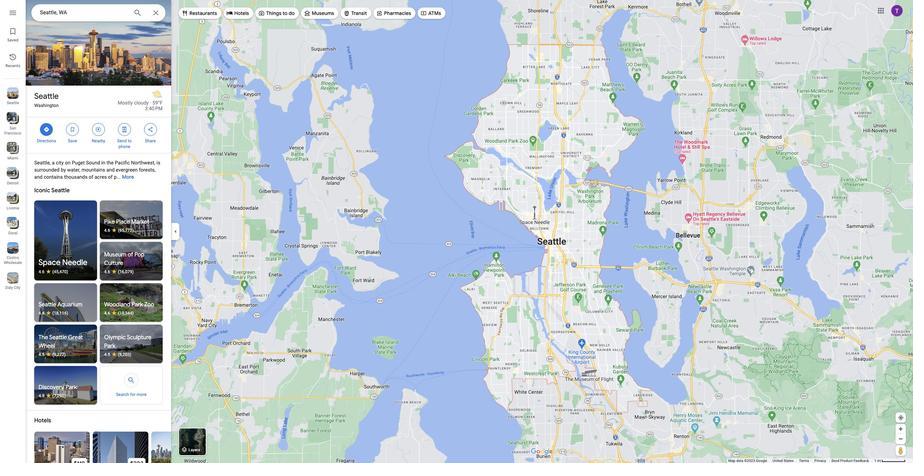 Task type: describe. For each thing, give the bounding box(es) containing it.
recents
[[5, 63, 20, 68]]

2 places element for doral
[[8, 220, 15, 227]]

4.6 for woodland park zoo
[[104, 311, 110, 316]]

needle
[[62, 258, 87, 268]]

google
[[756, 459, 767, 463]]

4.4 stars 18,116 reviews image
[[39, 310, 93, 316]]

detroit
[[7, 181, 19, 185]]

show your location image
[[898, 414, 904, 421]]

2 places element for livonia
[[8, 195, 15, 202]]

4.6 stars 19,344 reviews image
[[104, 310, 158, 316]]

costco
[[7, 255, 19, 260]]

discovery
[[39, 384, 64, 391]]


[[226, 9, 233, 17]]

mountains
[[81, 167, 105, 173]]


[[121, 126, 128, 133]]

2 for livonia
[[13, 196, 15, 201]]

in
[[101, 160, 105, 166]]

discovery park
[[39, 384, 77, 391]]

mi
[[877, 459, 881, 463]]

2 places element for detroit
[[8, 171, 15, 177]]

4.8 stars 7,290 reviews image
[[39, 393, 93, 399]]

of inside museum of pop culture
[[128, 251, 133, 258]]

none search field inside google maps element
[[31, 4, 166, 21]]

zoom out image
[[898, 436, 904, 442]]

search for more
[[116, 392, 147, 397]]

more
[[137, 392, 147, 397]]

4.5 stars 9,277 reviews image
[[39, 352, 93, 357]]

seattle inside the seattle great wheel
[[49, 334, 67, 341]]

the
[[107, 160, 114, 166]]

daly
[[5, 285, 13, 290]]

woodland
[[104, 301, 130, 308]]

on
[[65, 160, 71, 166]]

terms button
[[799, 458, 809, 463]]

©2023
[[744, 459, 755, 463]]

seattle for seattle washington
[[34, 91, 59, 101]]

(45,470)
[[52, 269, 68, 274]]

(65,772)
[[118, 228, 134, 233]]

zoom in image
[[898, 426, 904, 432]]

united
[[773, 459, 783, 463]]

5 places element
[[8, 146, 15, 152]]


[[420, 9, 427, 17]]

for
[[130, 392, 136, 397]]

museum
[[104, 251, 126, 258]]

seattle, a city on puget sound in the pacific northwest, is surrounded by water, mountains and evergreen forests, and contains thousands of acres of p...
[[34, 160, 160, 180]]

states
[[784, 459, 794, 463]]

Seattle, WA field
[[31, 4, 166, 21]]

footer inside google maps element
[[728, 458, 874, 463]]

4.8
[[39, 393, 44, 398]]

0 horizontal spatial of
[[89, 174, 93, 180]]

4.6 stars 65,772 reviews image
[[104, 228, 158, 233]]

phone
[[118, 144, 130, 149]]

costco wholesale
[[4, 255, 22, 265]]

 pharmacies
[[376, 9, 411, 17]]

 restaurants
[[182, 9, 217, 17]]

more
[[122, 174, 134, 180]]

search for more button
[[100, 366, 163, 405]]

privacy button
[[815, 458, 826, 463]]

 atms
[[420, 9, 441, 17]]

city
[[56, 160, 64, 166]]

wheel
[[39, 342, 55, 350]]

pike place market
[[104, 218, 149, 225]]

8 places element
[[8, 116, 15, 122]]

privacy
[[815, 459, 826, 463]]

list containing saved
[[0, 0, 26, 463]]

museums
[[312, 10, 334, 16]]

4.4
[[39, 311, 44, 316]]


[[376, 9, 383, 17]]

2 for detroit
[[13, 171, 15, 176]]

space needle
[[39, 258, 87, 268]]

show street view coverage image
[[896, 445, 906, 456]]

4.5 for the seattle great wheel
[[39, 352, 44, 357]]

 transit
[[343, 9, 367, 17]]

layers
[[189, 448, 200, 452]]

0 vertical spatial and
[[106, 167, 115, 173]]

p...
[[114, 174, 121, 180]]

park inside olympic sculpture park
[[104, 342, 115, 350]]

product
[[840, 459, 853, 463]]

search
[[116, 392, 129, 397]]

(19,344)
[[118, 311, 134, 316]]

the seattle great wheel
[[39, 334, 83, 350]]

iconic
[[34, 187, 50, 194]]

4.5 for olympic sculpture park
[[104, 352, 110, 357]]

museum of pop culture
[[104, 251, 144, 267]]


[[95, 126, 102, 133]]

green tortoise hostel seattle · $66 · 4.4 stars · 2 stars image
[[151, 432, 207, 463]]

is
[[157, 160, 160, 166]]

seattle button
[[0, 85, 26, 107]]

send for send to phone
[[117, 138, 127, 143]]

(16,079)
[[118, 269, 134, 274]]

 museums
[[304, 9, 334, 17]]

seattle down contains
[[51, 187, 70, 194]]

forests,
[[139, 167, 156, 173]]

by
[[61, 167, 66, 173]]

send for send product feedback
[[831, 459, 839, 463]]

atms
[[428, 10, 441, 16]]

pop
[[134, 251, 144, 258]]

miami
[[7, 156, 18, 161]]

things
[[266, 10, 281, 16]]

map
[[728, 459, 736, 463]]

google account: tyler black  
(blacklashes1000@gmail.com) image
[[891, 5, 903, 16]]

1 mi button
[[874, 459, 906, 463]]

united states button
[[773, 458, 794, 463]]

hyatt regency seattle · $203 · 4.6 stars · 4 stars image
[[93, 432, 148, 463]]

contains
[[44, 174, 63, 180]]

doral
[[8, 231, 17, 235]]



Task type: vqa. For each thing, say whether or not it's contained in the screenshot.
Entire in $1,446 entire trip
no



Task type: locate. For each thing, give the bounding box(es) containing it.
footer
[[728, 458, 874, 463]]

1 horizontal spatial 4.5
[[104, 352, 110, 357]]

seattle up the wheel
[[49, 334, 67, 341]]

4.6 inside image
[[39, 269, 44, 274]]

2 horizontal spatial park
[[132, 301, 143, 308]]

of down mountains
[[89, 174, 93, 180]]

restaurants
[[189, 10, 217, 16]]

send inside send to phone
[[117, 138, 127, 143]]

city
[[14, 285, 20, 290]]

4.6 for museum of pop culture
[[104, 269, 110, 274]]

and
[[106, 167, 115, 173], [34, 174, 43, 180]]

menu image
[[9, 9, 17, 17]]

1 horizontal spatial hotels
[[234, 10, 249, 16]]

None search field
[[31, 4, 166, 21]]

2 up 'doral'
[[13, 221, 15, 226]]

1 vertical spatial 2
[[13, 196, 15, 201]]


[[304, 9, 310, 17]]

2 horizontal spatial of
[[128, 251, 133, 258]]

59°f
[[152, 100, 163, 106]]

4.6 down pike
[[104, 228, 110, 233]]

seattle for seattle aquarium
[[39, 301, 56, 308]]

place
[[116, 218, 130, 225]]

to left do
[[283, 10, 288, 16]]

1 horizontal spatial send
[[831, 459, 839, 463]]


[[258, 9, 265, 17]]

map data ©2023 google
[[728, 459, 767, 463]]

0 vertical spatial send
[[117, 138, 127, 143]]

4.6 down the 'space' at left
[[39, 269, 44, 274]]

recents button
[[0, 50, 26, 70]]

2 places element up 'doral'
[[8, 220, 15, 227]]

4.6 down culture
[[104, 269, 110, 274]]

0 vertical spatial hotels
[[234, 10, 249, 16]]

5
[[13, 146, 15, 151]]

1 horizontal spatial of
[[108, 174, 113, 180]]

zoo
[[144, 301, 154, 308]]

francisco
[[4, 131, 21, 136]]

space
[[39, 258, 60, 268]]

2 up detroit
[[13, 171, 15, 176]]

none field inside seattle, wa "field"
[[40, 8, 128, 17]]

0 horizontal spatial and
[[34, 174, 43, 180]]

google maps element
[[0, 0, 913, 463]]

save
[[68, 138, 77, 143]]

2 places element up livonia
[[8, 195, 15, 202]]

4.5 inside 4.5 stars 8,203 reviews image
[[104, 352, 110, 357]]

3 2 places element from the top
[[8, 220, 15, 227]]

 things to do
[[258, 9, 295, 17]]

seattle weather image
[[151, 88, 163, 100]]

evergreen
[[116, 167, 138, 173]]

list
[[0, 0, 26, 463]]

pharmacies
[[384, 10, 411, 16]]

1 vertical spatial hotels
[[34, 417, 51, 424]]

terms
[[799, 459, 809, 463]]

2 2 places element from the top
[[8, 195, 15, 202]]

(7,290)
[[52, 393, 66, 398]]

None field
[[40, 8, 128, 17]]

4.6 stars 45,470 reviews image
[[39, 269, 93, 275]]

seattle inside button
[[7, 101, 19, 105]]

(9,277)
[[52, 352, 66, 357]]

cloudy
[[134, 100, 149, 106]]

park
[[132, 301, 143, 308], [104, 342, 115, 350], [66, 384, 77, 391]]

hotels inside main content
[[34, 417, 51, 424]]

footer containing map data ©2023 google
[[728, 458, 874, 463]]

to up phone
[[128, 138, 132, 143]]

4.6 for pike place market
[[104, 228, 110, 233]]

0 horizontal spatial hotels
[[34, 417, 51, 424]]

0 vertical spatial to
[[283, 10, 288, 16]]

do
[[289, 10, 295, 16]]

1 horizontal spatial and
[[106, 167, 115, 173]]

washington
[[34, 103, 59, 108]]


[[343, 9, 350, 17]]

seattle up '8'
[[7, 101, 19, 105]]

0 horizontal spatial send
[[117, 138, 127, 143]]

(18,116)
[[52, 311, 68, 316]]

1 horizontal spatial park
[[104, 342, 115, 350]]

seattle for seattle
[[7, 101, 19, 105]]

send inside "button"
[[831, 459, 839, 463]]

seattle up 4.4
[[39, 301, 56, 308]]

the
[[39, 334, 48, 341]]

mostly
[[118, 100, 133, 106]]

2 vertical spatial park
[[66, 384, 77, 391]]

saved
[[7, 37, 18, 42]]

to
[[283, 10, 288, 16], [128, 138, 132, 143]]

4.6 for space needle
[[39, 269, 44, 274]]

2 places element up detroit
[[8, 171, 15, 177]]

2 places element
[[8, 171, 15, 177], [8, 195, 15, 202], [8, 220, 15, 227]]

 hotels
[[226, 9, 249, 17]]

seattle inside seattle washington
[[34, 91, 59, 101]]

olympic
[[104, 334, 126, 341]]

actions for seattle region
[[26, 117, 171, 153]]

2 up livonia
[[13, 196, 15, 201]]

0 horizontal spatial to
[[128, 138, 132, 143]]

park up 4.6 stars 19,344 reviews image
[[132, 301, 143, 308]]

1 vertical spatial 2 places element
[[8, 195, 15, 202]]

0 horizontal spatial 4.5
[[39, 352, 44, 357]]

and down the surrounded
[[34, 174, 43, 180]]

hotels inside  hotels
[[234, 10, 249, 16]]

2 vertical spatial 2
[[13, 221, 15, 226]]

4.6 down "woodland"
[[104, 311, 110, 316]]

park down the olympic
[[104, 342, 115, 350]]

more button
[[122, 168, 134, 186]]

daly city
[[5, 285, 20, 290]]

0 vertical spatial 2 places element
[[8, 171, 15, 177]]

1 horizontal spatial to
[[283, 10, 288, 16]]

1 vertical spatial to
[[128, 138, 132, 143]]

seattle aquarium
[[39, 301, 82, 308]]

park for woodland park zoo
[[132, 301, 143, 308]]

1 vertical spatial and
[[34, 174, 43, 180]]

1 4.5 from the left
[[39, 352, 44, 357]]

2 for doral
[[13, 221, 15, 226]]

and down the
[[106, 167, 115, 173]]

0 vertical spatial 2
[[13, 171, 15, 176]]

to inside the " things to do"
[[283, 10, 288, 16]]


[[69, 126, 76, 133]]

0 horizontal spatial park
[[66, 384, 77, 391]]

united states
[[773, 459, 794, 463]]

0 vertical spatial park
[[132, 301, 143, 308]]

send product feedback
[[831, 459, 869, 463]]

seattle washington
[[34, 91, 59, 108]]

1 2 places element from the top
[[8, 171, 15, 177]]

sound
[[86, 160, 100, 166]]

to inside send to phone
[[128, 138, 132, 143]]


[[43, 126, 50, 133]]

main content
[[7, 0, 499, 463]]

4.5 stars 8,203 reviews image
[[104, 352, 158, 357]]

puget
[[72, 160, 85, 166]]

hotels down 4.8
[[34, 417, 51, 424]]

send left product at the right of the page
[[831, 459, 839, 463]]

send product feedback button
[[831, 458, 869, 463]]

market
[[131, 218, 149, 225]]

4.5 inside 4.5 stars 9,277 reviews image
[[39, 352, 44, 357]]

4.6 stars 16,079 reviews image
[[104, 269, 158, 275]]

collapse side panel image
[[172, 228, 179, 235]]

hotels right 
[[234, 10, 249, 16]]

seattle up washington
[[34, 91, 59, 101]]

park up 4.8 stars 7,290 reviews image
[[66, 384, 77, 391]]

main content containing seattle
[[7, 0, 499, 463]]

nearby
[[92, 138, 105, 143]]

1 vertical spatial park
[[104, 342, 115, 350]]

4.5 down the wheel
[[39, 352, 44, 357]]

hilton motif seattle · $119 · 4.2 stars · 4 stars image
[[34, 432, 90, 463]]

of left 'p...'
[[108, 174, 113, 180]]

thousands
[[64, 174, 88, 180]]

transit
[[351, 10, 367, 16]]

of left pop on the left of the page
[[128, 251, 133, 258]]

park for discovery park
[[66, 384, 77, 391]]

2 4.5 from the left
[[104, 352, 110, 357]]

4.5 left '(8,203)'
[[104, 352, 110, 357]]

great
[[68, 334, 83, 341]]

1 2 from the top
[[13, 171, 15, 176]]

northwest,
[[131, 160, 155, 166]]

water,
[[67, 167, 80, 173]]

livonia
[[7, 206, 19, 210]]

(8,203)
[[118, 352, 131, 357]]

1 vertical spatial send
[[831, 459, 839, 463]]

pike
[[104, 218, 115, 225]]

sculpture
[[127, 334, 151, 341]]

aquarium
[[57, 301, 82, 308]]

a
[[52, 160, 55, 166]]

woodland park zoo
[[104, 301, 154, 308]]

surrounded
[[34, 167, 60, 173]]

send up phone
[[117, 138, 127, 143]]

3 2 from the top
[[13, 221, 15, 226]]

acres
[[95, 174, 107, 180]]

costco wholesale button
[[0, 239, 26, 266]]


[[147, 126, 154, 133]]

4.5
[[39, 352, 44, 357], [104, 352, 110, 357]]

2 vertical spatial 2 places element
[[8, 220, 15, 227]]

2 2 from the top
[[13, 196, 15, 201]]

·
[[150, 100, 151, 106]]

san francisco
[[4, 126, 21, 136]]



